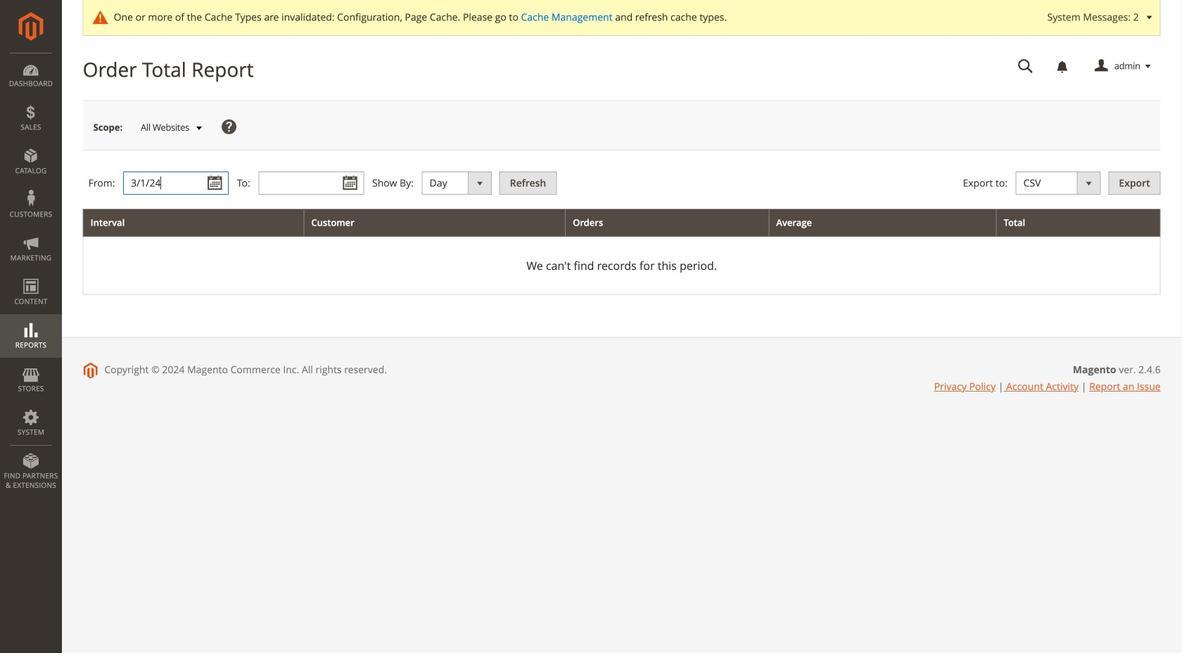 Task type: locate. For each thing, give the bounding box(es) containing it.
menu bar
[[0, 53, 62, 498]]

None text field
[[259, 172, 364, 195]]

None text field
[[1008, 54, 1043, 79], [123, 172, 229, 195], [1008, 54, 1043, 79], [123, 172, 229, 195]]



Task type: describe. For each thing, give the bounding box(es) containing it.
magento admin panel image
[[19, 12, 43, 41]]



